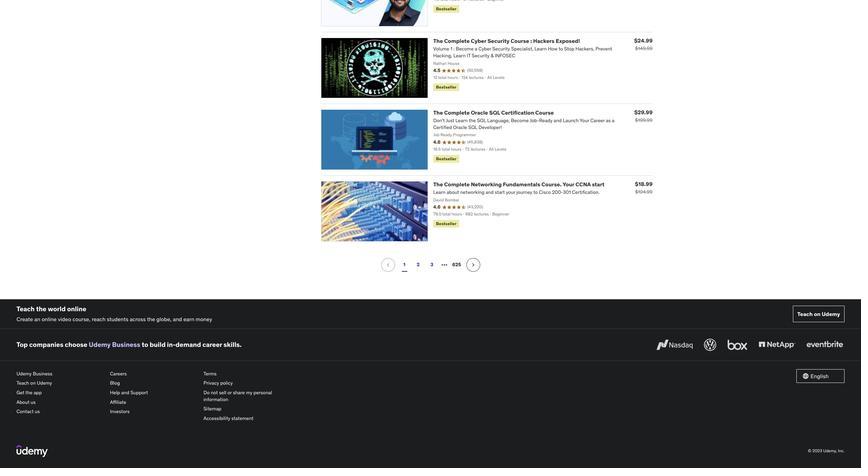 Task type: describe. For each thing, give the bounding box(es) containing it.
oracle
[[471, 109, 488, 116]]

teach on udemy
[[798, 311, 840, 318]]

course.
[[542, 181, 562, 188]]

hackers
[[533, 38, 555, 44]]

contact us link
[[17, 408, 105, 417]]

2023
[[813, 449, 822, 454]]

0 vertical spatial us
[[31, 400, 36, 406]]

privacy policy link
[[204, 379, 292, 389]]

ccna
[[576, 181, 591, 188]]

2
[[417, 262, 420, 268]]

exposed!
[[556, 38, 580, 44]]

career
[[202, 341, 222, 349]]

policy
[[220, 381, 233, 387]]

the complete oracle sql certification course
[[433, 109, 554, 116]]

accessibility
[[204, 416, 230, 422]]

eventbrite image
[[805, 338, 845, 353]]

sitemap
[[204, 406, 221, 413]]

statement
[[231, 416, 254, 422]]

udemy right choose
[[89, 341, 111, 349]]

and inside careers blog help and support affiliate investors
[[121, 390, 129, 396]]

choose
[[65, 341, 87, 349]]

english button
[[797, 370, 845, 384]]

the complete networking fundamentals course. your ccna start
[[433, 181, 605, 188]]

inc.
[[838, 449, 845, 454]]

0 horizontal spatial teach on udemy link
[[17, 379, 105, 389]]

students
[[107, 316, 128, 323]]

contact
[[17, 409, 34, 415]]

cyber
[[471, 38, 486, 44]]

1 vertical spatial udemy business link
[[17, 370, 105, 379]]

0 vertical spatial teach on udemy link
[[793, 306, 845, 323]]

0 vertical spatial online
[[67, 305, 86, 313]]

an
[[34, 316, 40, 323]]

the for the complete cyber security course : hackers exposed!
[[433, 38, 443, 44]]

to
[[142, 341, 148, 349]]

1 link
[[398, 258, 411, 272]]

about us link
[[17, 398, 105, 408]]

accessibility statement link
[[204, 415, 292, 424]]

:
[[531, 38, 532, 44]]

2 link
[[411, 258, 425, 272]]

share
[[233, 390, 245, 396]]

investors link
[[110, 408, 198, 417]]

complete for cyber
[[444, 38, 470, 44]]

fundamentals
[[503, 181, 540, 188]]

top companies choose udemy business to build in-demand career skills.
[[17, 341, 242, 349]]

app
[[34, 390, 42, 396]]

sell
[[219, 390, 226, 396]]

investors
[[110, 409, 130, 415]]

sql
[[489, 109, 500, 116]]

blog link
[[110, 379, 198, 389]]

small image
[[802, 373, 809, 380]]

0 vertical spatial business
[[112, 341, 140, 349]]

terms link
[[204, 370, 292, 379]]

1 vertical spatial online
[[42, 316, 57, 323]]

1
[[403, 262, 406, 268]]

the complete networking fundamentals course. your ccna start link
[[433, 181, 605, 188]]

the complete cyber security course : hackers exposed! link
[[433, 38, 580, 44]]

$124.99
[[635, 189, 653, 195]]

nasdaq image
[[655, 338, 694, 353]]

the for the complete oracle sql certification course
[[433, 109, 443, 116]]

help and support link
[[110, 389, 198, 398]]

affiliate
[[110, 400, 126, 406]]

personal
[[254, 390, 272, 396]]

skills.
[[224, 341, 242, 349]]

volkswagen image
[[703, 338, 718, 353]]

get
[[17, 390, 24, 396]]

udemy business teach on udemy get the app about us contact us
[[17, 371, 52, 415]]

terms
[[204, 371, 217, 377]]

$149.99
[[635, 45, 653, 52]]

certification
[[501, 109, 534, 116]]

1 vertical spatial us
[[35, 409, 40, 415]]

teach inside udemy business teach on udemy get the app about us contact us
[[17, 381, 29, 387]]

build
[[150, 341, 166, 349]]

0 vertical spatial on
[[814, 311, 821, 318]]

support
[[130, 390, 148, 396]]

udemy up get
[[17, 371, 32, 377]]

0 vertical spatial udemy business link
[[89, 341, 140, 349]]

your
[[563, 181, 574, 188]]

or
[[228, 390, 232, 396]]

information
[[204, 397, 228, 403]]

previous page image
[[385, 262, 391, 269]]

create
[[17, 316, 33, 323]]



Task type: locate. For each thing, give the bounding box(es) containing it.
security
[[488, 38, 510, 44]]

teach inside teach the world online create an online video course, reach students across the globe, and earn money
[[17, 305, 35, 313]]

terms privacy policy do not sell or share my personal information sitemap accessibility statement
[[204, 371, 272, 422]]

$24.99 $149.99
[[634, 37, 653, 52]]

teach
[[17, 305, 35, 313], [798, 311, 813, 318], [17, 381, 29, 387]]

the inside udemy business teach on udemy get the app about us contact us
[[25, 390, 33, 396]]

teach for the
[[17, 305, 35, 313]]

business up the 'app'
[[33, 371, 52, 377]]

complete left oracle
[[444, 109, 470, 116]]

video
[[58, 316, 71, 323]]

in-
[[167, 341, 176, 349]]

3 complete from the top
[[444, 181, 470, 188]]

teach for on
[[798, 311, 813, 318]]

careers blog help and support affiliate investors
[[110, 371, 148, 415]]

udemy,
[[823, 449, 837, 454]]

earn
[[183, 316, 194, 323]]

get the app link
[[17, 389, 105, 398]]

0 horizontal spatial business
[[33, 371, 52, 377]]

2 vertical spatial the
[[25, 390, 33, 396]]

teach the world online create an online video course, reach students across the globe, and earn money
[[17, 305, 212, 323]]

2 vertical spatial the
[[433, 181, 443, 188]]

the complete cyber security course : hackers exposed!
[[433, 38, 580, 44]]

1 vertical spatial course
[[535, 109, 554, 116]]

udemy up eventbrite image
[[822, 311, 840, 318]]

networking
[[471, 181, 502, 188]]

teach on udemy link
[[793, 306, 845, 323], [17, 379, 105, 389]]

$199.99
[[635, 117, 653, 123]]

complete
[[444, 38, 470, 44], [444, 109, 470, 116], [444, 181, 470, 188]]

$18.99
[[635, 181, 653, 188]]

0 vertical spatial the
[[433, 38, 443, 44]]

1 vertical spatial the
[[433, 109, 443, 116]]

on inside udemy business teach on udemy get the app about us contact us
[[30, 381, 36, 387]]

$18.99 $124.99
[[635, 181, 653, 195]]

english
[[811, 373, 829, 380]]

and
[[173, 316, 182, 323], [121, 390, 129, 396]]

complete left "networking"
[[444, 181, 470, 188]]

on up the 'app'
[[30, 381, 36, 387]]

blog
[[110, 381, 120, 387]]

help
[[110, 390, 120, 396]]

demand
[[176, 341, 201, 349]]

about
[[17, 400, 29, 406]]

globe,
[[156, 316, 172, 323]]

3 the from the top
[[433, 181, 443, 188]]

1 horizontal spatial online
[[67, 305, 86, 313]]

online up course,
[[67, 305, 86, 313]]

complete left cyber
[[444, 38, 470, 44]]

and inside teach the world online create an online video course, reach students across the globe, and earn money
[[173, 316, 182, 323]]

business inside udemy business teach on udemy get the app about us contact us
[[33, 371, 52, 377]]

do not sell or share my personal information button
[[204, 389, 292, 405]]

udemy business link
[[89, 341, 140, 349], [17, 370, 105, 379]]

the left globe,
[[147, 316, 155, 323]]

1 complete from the top
[[444, 38, 470, 44]]

and left earn
[[173, 316, 182, 323]]

1 the from the top
[[433, 38, 443, 44]]

1 horizontal spatial the
[[36, 305, 46, 313]]

complete for oracle
[[444, 109, 470, 116]]

1 horizontal spatial teach on udemy link
[[793, 306, 845, 323]]

privacy
[[204, 381, 219, 387]]

next page image
[[470, 262, 477, 269]]

1 vertical spatial on
[[30, 381, 36, 387]]

the
[[36, 305, 46, 313], [147, 316, 155, 323], [25, 390, 33, 396]]

do
[[204, 390, 210, 396]]

0 horizontal spatial and
[[121, 390, 129, 396]]

$29.99
[[634, 109, 653, 116]]

affiliate link
[[110, 398, 198, 408]]

course,
[[73, 316, 90, 323]]

udemy
[[822, 311, 840, 318], [89, 341, 111, 349], [17, 371, 32, 377], [37, 381, 52, 387]]

teach on udemy link up eventbrite image
[[793, 306, 845, 323]]

0 horizontal spatial course
[[511, 38, 529, 44]]

on up eventbrite image
[[814, 311, 821, 318]]

0 vertical spatial course
[[511, 38, 529, 44]]

2 the from the top
[[433, 109, 443, 116]]

1 vertical spatial complete
[[444, 109, 470, 116]]

1 vertical spatial teach on udemy link
[[17, 379, 105, 389]]

0 vertical spatial complete
[[444, 38, 470, 44]]

not
[[211, 390, 218, 396]]

2 vertical spatial complete
[[444, 181, 470, 188]]

business left to
[[112, 341, 140, 349]]

$24.99
[[634, 37, 653, 44]]

course left the :
[[511, 38, 529, 44]]

1 vertical spatial and
[[121, 390, 129, 396]]

teach on udemy link up about us link
[[17, 379, 105, 389]]

625
[[452, 262, 461, 268]]

top
[[17, 341, 28, 349]]

udemy business link down "students"
[[89, 341, 140, 349]]

start
[[592, 181, 605, 188]]

udemy business link up get the app link
[[17, 370, 105, 379]]

us right contact
[[35, 409, 40, 415]]

$29.99 $199.99
[[634, 109, 653, 123]]

sitemap link
[[204, 405, 292, 415]]

my
[[246, 390, 252, 396]]

and right help
[[121, 390, 129, 396]]

the right get
[[25, 390, 33, 396]]

world
[[48, 305, 66, 313]]

1 horizontal spatial and
[[173, 316, 182, 323]]

the for the complete networking fundamentals course. your ccna start
[[433, 181, 443, 188]]

the complete oracle sql certification course link
[[433, 109, 554, 116]]

online right 'an'
[[42, 316, 57, 323]]

0 horizontal spatial the
[[25, 390, 33, 396]]

box image
[[726, 338, 749, 353]]

1 horizontal spatial on
[[814, 311, 821, 318]]

reach
[[92, 316, 106, 323]]

careers
[[110, 371, 127, 377]]

the up 'an'
[[36, 305, 46, 313]]

complete for networking
[[444, 181, 470, 188]]

business
[[112, 341, 140, 349], [33, 371, 52, 377]]

1 vertical spatial the
[[147, 316, 155, 323]]

across
[[130, 316, 146, 323]]

0 horizontal spatial on
[[30, 381, 36, 387]]

0 vertical spatial the
[[36, 305, 46, 313]]

2 complete from the top
[[444, 109, 470, 116]]

ellipsis image
[[440, 261, 449, 269]]

1 horizontal spatial business
[[112, 341, 140, 349]]

2 horizontal spatial the
[[147, 316, 155, 323]]

udemy image
[[17, 446, 48, 458]]

© 2023 udemy, inc.
[[808, 449, 845, 454]]

1 horizontal spatial course
[[535, 109, 554, 116]]

udemy up the 'app'
[[37, 381, 52, 387]]

3 link
[[425, 258, 439, 272]]

3
[[431, 262, 433, 268]]

0 horizontal spatial online
[[42, 316, 57, 323]]

netapp image
[[757, 338, 797, 353]]

1 vertical spatial business
[[33, 371, 52, 377]]

us right about
[[31, 400, 36, 406]]

money
[[196, 316, 212, 323]]

course right the certification
[[535, 109, 554, 116]]

online
[[67, 305, 86, 313], [42, 316, 57, 323]]

us
[[31, 400, 36, 406], [35, 409, 40, 415]]

companies
[[29, 341, 63, 349]]

0 vertical spatial and
[[173, 316, 182, 323]]

careers link
[[110, 370, 198, 379]]



Task type: vqa. For each thing, say whether or not it's contained in the screenshot.
2 link
yes



